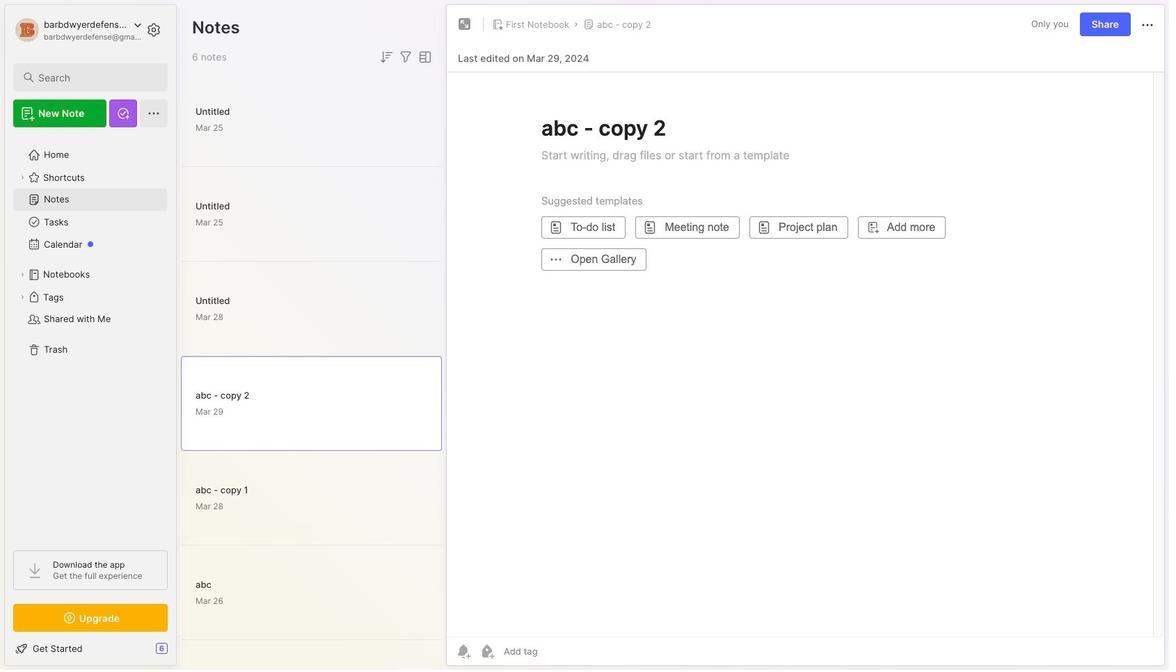 Task type: vqa. For each thing, say whether or not it's contained in the screenshot.
What'S New field
no



Task type: locate. For each thing, give the bounding box(es) containing it.
expand notebooks image
[[18, 271, 26, 279]]

tree
[[5, 136, 176, 538]]

more actions image
[[1139, 17, 1156, 33]]

Add tag field
[[503, 645, 608, 658]]

click to collapse image
[[176, 644, 186, 661]]

Add filters field
[[397, 49, 414, 65]]

None search field
[[38, 69, 155, 86]]

settings image
[[145, 22, 162, 38]]

tree inside main element
[[5, 136, 176, 538]]



Task type: describe. For each thing, give the bounding box(es) containing it.
none search field inside main element
[[38, 69, 155, 86]]

expand note image
[[457, 16, 473, 33]]

Account field
[[13, 16, 142, 44]]

add tag image
[[479, 643, 496, 660]]

add a reminder image
[[455, 643, 472, 660]]

More actions field
[[1139, 15, 1156, 33]]

Help and Learning task checklist field
[[5, 638, 176, 660]]

Note Editor text field
[[447, 72, 1164, 637]]

note window element
[[446, 4, 1165, 670]]

add filters image
[[397, 49, 414, 65]]

Search text field
[[38, 71, 155, 84]]

expand tags image
[[18, 293, 26, 301]]

Sort options field
[[378, 49, 395, 65]]

main element
[[0, 0, 181, 670]]

View options field
[[414, 49, 434, 65]]



